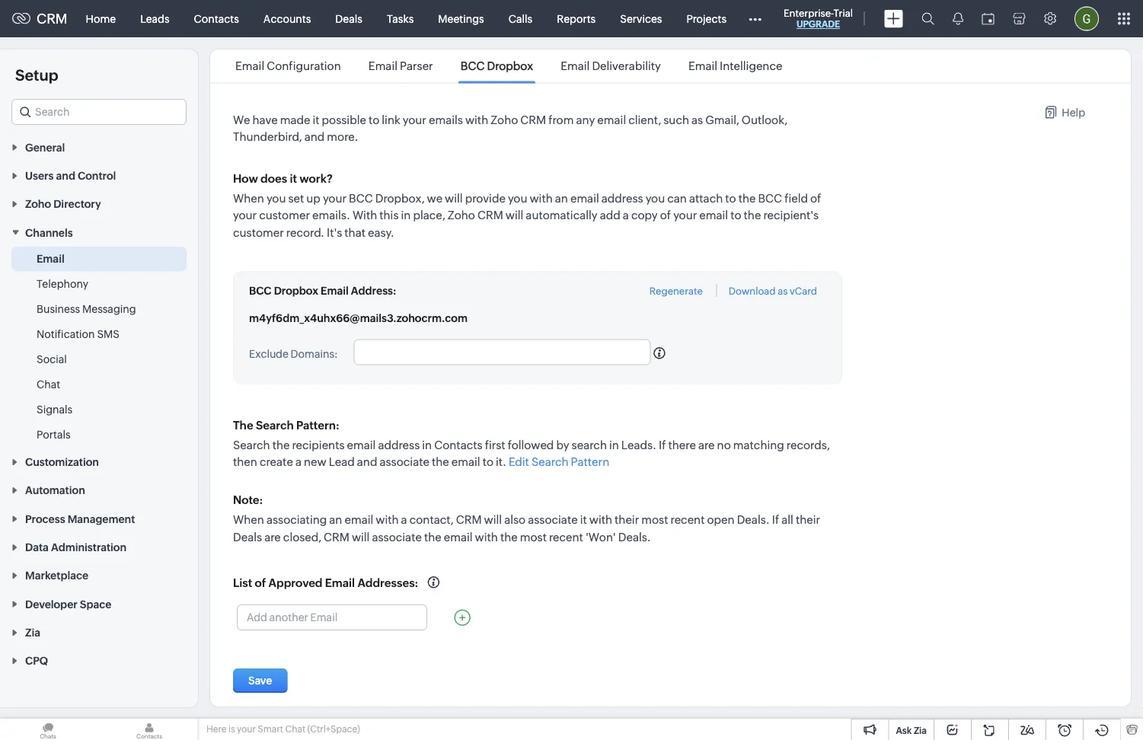 Task type: vqa. For each thing, say whether or not it's contained in the screenshot.
1st When from the bottom of the page
yes



Task type: locate. For each thing, give the bounding box(es) containing it.
intelligence
[[720, 59, 783, 73]]

email for email parser
[[369, 59, 398, 73]]

0 vertical spatial chat
[[37, 378, 60, 390]]

crm left home link
[[37, 11, 68, 26]]

associate right also
[[528, 513, 578, 527]]

of right field
[[811, 191, 822, 205]]

2 horizontal spatial zoho
[[491, 113, 518, 126]]

0 horizontal spatial zia
[[25, 627, 40, 639]]

1 horizontal spatial and
[[305, 130, 325, 143]]

upgrade
[[797, 19, 841, 29]]

you up "copy"
[[646, 191, 665, 205]]

and right lead
[[357, 455, 378, 469]]

when inside note: when associating an email with a contact, crm will also associate it with their most recent open deals. if all their deals are closed, crm will associate the email with the most recent 'won' deals.
[[233, 513, 264, 527]]

0 horizontal spatial it
[[313, 113, 320, 126]]

messaging
[[82, 303, 136, 315]]

dropbox down record.
[[274, 284, 319, 296]]

their
[[615, 513, 640, 527], [796, 513, 821, 527]]

in left leads.
[[610, 438, 619, 451]]

0 vertical spatial customer
[[259, 208, 310, 222]]

1 horizontal spatial recent
[[671, 513, 705, 527]]

2 horizontal spatial a
[[623, 208, 629, 222]]

matching
[[734, 438, 785, 451]]

it right made
[[313, 113, 320, 126]]

chat link
[[37, 377, 60, 392]]

email right the any
[[598, 113, 627, 126]]

1 horizontal spatial it
[[580, 513, 587, 527]]

2 vertical spatial and
[[357, 455, 378, 469]]

customer down set
[[259, 208, 310, 222]]

m4yf6dm_x4uhx66@mails3.zohocrm.com
[[249, 312, 468, 324]]

search for the
[[256, 418, 294, 432]]

0 horizontal spatial if
[[659, 438, 666, 451]]

dropbox for bcc dropbox
[[487, 59, 534, 73]]

email parser
[[369, 59, 433, 73]]

None field
[[11, 99, 187, 125]]

0 vertical spatial deals
[[336, 13, 363, 25]]

meetings link
[[426, 0, 497, 37]]

zoho down bcc dropbox link
[[491, 113, 518, 126]]

create menu element
[[876, 0, 913, 37]]

1 vertical spatial address
[[378, 438, 420, 451]]

0 vertical spatial zia
[[25, 627, 40, 639]]

1 horizontal spatial their
[[796, 513, 821, 527]]

a left contact,
[[401, 513, 407, 527]]

to left link
[[369, 113, 380, 126]]

0 horizontal spatial address
[[378, 438, 420, 451]]

recent left 'won'
[[549, 530, 584, 544]]

0 vertical spatial deals.
[[737, 513, 770, 527]]

bcc dropbox link
[[459, 59, 536, 73]]

calls link
[[497, 0, 545, 37]]

chat
[[37, 378, 60, 390], [285, 725, 306, 735]]

zoho directory
[[25, 198, 101, 210]]

download
[[729, 285, 776, 296]]

zia right ask
[[914, 726, 927, 736]]

1 vertical spatial if
[[773, 513, 780, 527]]

1 vertical spatial deals.
[[619, 530, 651, 544]]

0 vertical spatial of
[[811, 191, 822, 205]]

0 horizontal spatial contacts
[[194, 13, 239, 25]]

address
[[602, 191, 644, 205], [378, 438, 420, 451]]

exclude
[[249, 347, 289, 360]]

services
[[620, 13, 663, 25]]

it
[[313, 113, 320, 126], [580, 513, 587, 527]]

and right users
[[56, 170, 75, 182]]

recipients
[[292, 438, 345, 451]]

the up contact,
[[432, 455, 449, 469]]

calendar image
[[982, 13, 995, 25]]

contacts link
[[182, 0, 251, 37]]

0 horizontal spatial most
[[520, 530, 547, 544]]

1 vertical spatial contacts
[[434, 438, 483, 451]]

record.
[[286, 226, 325, 239]]

0 horizontal spatial zoho
[[25, 198, 51, 210]]

developer space button
[[0, 590, 198, 618]]

link
[[382, 113, 401, 126]]

bcc dropbox
[[461, 59, 534, 73]]

0 horizontal spatial are
[[265, 530, 281, 544]]

developer space
[[25, 598, 112, 611]]

when
[[233, 191, 264, 205], [233, 513, 264, 527]]

crm link
[[12, 11, 68, 26]]

are down associating
[[265, 530, 281, 544]]

0 vertical spatial dropbox
[[487, 59, 534, 73]]

signals
[[37, 403, 73, 416]]

most
[[642, 513, 669, 527], [520, 530, 547, 544]]

most left open
[[642, 513, 669, 527]]

accounts
[[264, 13, 311, 25]]

0 vertical spatial it
[[313, 113, 320, 126]]

it up 'won'
[[580, 513, 587, 527]]

will
[[445, 191, 463, 205], [506, 208, 524, 222], [484, 513, 502, 527], [352, 530, 370, 544]]

with
[[353, 208, 377, 222]]

0 vertical spatial are
[[699, 438, 715, 451]]

bcc up exclude
[[249, 284, 272, 296]]

the left recipient's
[[744, 208, 762, 222]]

contacts image
[[101, 719, 197, 741]]

developer
[[25, 598, 78, 611]]

and inside search the recipients email address in contacts first followed by search in leads. if there are no matching records, then create a new lead and associate the email to it.
[[357, 455, 378, 469]]

zoho directory button
[[0, 189, 198, 218]]

0 vertical spatial associate
[[380, 455, 430, 469]]

search right the
[[256, 418, 294, 432]]

business messaging link
[[37, 301, 136, 317]]

'won'
[[586, 530, 616, 544]]

chat down social
[[37, 378, 60, 390]]

administration
[[51, 542, 127, 554]]

1 horizontal spatial contacts
[[434, 438, 483, 451]]

save button
[[233, 669, 288, 693]]

crm left from
[[521, 113, 546, 126]]

0 vertical spatial recent
[[671, 513, 705, 527]]

search down by
[[532, 455, 569, 469]]

deals down note:
[[233, 530, 262, 544]]

0 vertical spatial if
[[659, 438, 666, 451]]

0 horizontal spatial as
[[692, 113, 703, 126]]

Other Modules field
[[739, 6, 772, 31]]

as left vcard
[[778, 285, 788, 296]]

chat inside channels region
[[37, 378, 60, 390]]

if left all
[[773, 513, 780, 527]]

notification sms link
[[37, 326, 120, 342]]

1 horizontal spatial an
[[555, 191, 568, 205]]

deals. right 'won'
[[619, 530, 651, 544]]

2 vertical spatial of
[[255, 576, 266, 589]]

email down attach
[[700, 208, 729, 222]]

search
[[256, 418, 294, 432], [233, 438, 270, 451], [532, 455, 569, 469]]

1 horizontal spatial chat
[[285, 725, 306, 735]]

1 horizontal spatial if
[[773, 513, 780, 527]]

email for email configuration
[[235, 59, 265, 73]]

here
[[207, 725, 227, 735]]

1 vertical spatial are
[[265, 530, 281, 544]]

are left no
[[699, 438, 715, 451]]

email down the reports
[[561, 59, 590, 73]]

1 vertical spatial it
[[580, 513, 587, 527]]

associate right lead
[[380, 455, 430, 469]]

0 horizontal spatial deals
[[233, 530, 262, 544]]

when you set up your bcc dropbox, we will provide you with an email address you can attach to the bcc field of your customer emails. with this in place, zoho crm will automatically add a copy of your email to the recipient's customer record. it's that easy.
[[233, 191, 822, 239]]

channels
[[25, 227, 73, 239]]

a inside note: when associating an email with a contact, crm will also associate it with their most recent open deals. if all their deals are closed, crm will associate the email with the most recent 'won' deals.
[[401, 513, 407, 527]]

with inside when you set up your bcc dropbox, we will provide you with an email address you can attach to the bcc field of your customer emails. with this in place, zoho crm will automatically add a copy of your email to the recipient's customer record. it's that easy.
[[530, 191, 553, 205]]

1 horizontal spatial zia
[[914, 726, 927, 736]]

0 vertical spatial a
[[623, 208, 629, 222]]

crm down provide
[[478, 208, 504, 222]]

in left the first
[[422, 438, 432, 451]]

0 horizontal spatial in
[[401, 208, 411, 222]]

it.
[[496, 455, 507, 469]]

2 when from the top
[[233, 513, 264, 527]]

0 vertical spatial address
[[602, 191, 644, 205]]

2 vertical spatial associate
[[372, 530, 422, 544]]

0 vertical spatial when
[[233, 191, 264, 205]]

1 vertical spatial as
[[778, 285, 788, 296]]

to left it.
[[483, 455, 494, 469]]

it inside 'we have made it possible to link your emails with zoho crm from any email client, such as gmail, outlook, thunderbird, and more.'
[[313, 113, 320, 126]]

if inside note: when associating an email with a contact, crm will also associate it with their most recent open deals. if all their deals are closed, crm will associate the email with the most recent 'won' deals.
[[773, 513, 780, 527]]

0 horizontal spatial dropbox
[[274, 284, 319, 296]]

you left set
[[267, 191, 286, 205]]

dropbox for bcc dropbox email address:
[[274, 284, 319, 296]]

a left the new
[[296, 455, 302, 469]]

1 vertical spatial and
[[56, 170, 75, 182]]

an
[[555, 191, 568, 205], [329, 513, 342, 527]]

1 vertical spatial chat
[[285, 725, 306, 735]]

contacts left the first
[[434, 438, 483, 451]]

1 vertical spatial deals
[[233, 530, 262, 544]]

associate down contact,
[[372, 530, 422, 544]]

1 vertical spatial of
[[660, 208, 671, 222]]

1 vertical spatial most
[[520, 530, 547, 544]]

2 horizontal spatial of
[[811, 191, 822, 205]]

email
[[598, 113, 627, 126], [571, 191, 600, 205], [700, 208, 729, 222], [347, 438, 376, 451], [452, 455, 481, 469], [345, 513, 374, 527], [444, 530, 473, 544]]

an inside note: when associating an email with a contact, crm will also associate it with their most recent open deals. if all their deals are closed, crm will associate the email with the most recent 'won' deals.
[[329, 513, 342, 527]]

more.
[[327, 130, 359, 143]]

bcc up the with
[[349, 191, 373, 205]]

open
[[708, 513, 735, 527]]

email configuration
[[235, 59, 341, 73]]

your inside 'we have made it possible to link your emails with zoho crm from any email client, such as gmail, outlook, thunderbird, and more.'
[[403, 113, 427, 126]]

if left there
[[659, 438, 666, 451]]

email down contact,
[[444, 530, 473, 544]]

reports
[[557, 13, 596, 25]]

0 horizontal spatial you
[[267, 191, 286, 205]]

smart
[[258, 725, 283, 735]]

are
[[699, 438, 715, 451], [265, 530, 281, 544]]

0 horizontal spatial deals.
[[619, 530, 651, 544]]

process management
[[25, 513, 135, 525]]

meetings
[[438, 13, 484, 25]]

an up automatically
[[555, 191, 568, 205]]

contacts right leads link
[[194, 13, 239, 25]]

0 horizontal spatial their
[[615, 513, 640, 527]]

of down can
[[660, 208, 671, 222]]

tasks link
[[375, 0, 426, 37]]

zoho down provide
[[448, 208, 475, 222]]

crm inside 'we have made it possible to link your emails with zoho crm from any email client, such as gmail, outlook, thunderbird, and more.'
[[521, 113, 546, 126]]

1 vertical spatial an
[[329, 513, 342, 527]]

1 horizontal spatial you
[[508, 191, 528, 205]]

in inside when you set up your bcc dropbox, we will provide you with an email address you can attach to the bcc field of your customer emails. with this in place, zoho crm will automatically add a copy of your email to the recipient's customer record. it's that easy.
[[401, 208, 411, 222]]

0 vertical spatial contacts
[[194, 13, 239, 25]]

home
[[86, 13, 116, 25]]

when left set
[[233, 191, 264, 205]]

0 horizontal spatial an
[[329, 513, 342, 527]]

the down also
[[501, 530, 518, 544]]

contacts
[[194, 13, 239, 25], [434, 438, 483, 451]]

search up then
[[233, 438, 270, 451]]

deals left tasks link
[[336, 13, 363, 25]]

chat right smart
[[285, 725, 306, 735]]

0 vertical spatial an
[[555, 191, 568, 205]]

1 horizontal spatial dropbox
[[487, 59, 534, 73]]

None text field
[[355, 340, 651, 364]]

leads link
[[128, 0, 182, 37]]

users and control
[[25, 170, 116, 182]]

lead
[[329, 455, 355, 469]]

deals. right open
[[737, 513, 770, 527]]

leads
[[140, 13, 170, 25]]

Add another Email text field
[[238, 605, 427, 630]]

process management button
[[0, 504, 198, 533]]

their up 'won'
[[615, 513, 640, 527]]

first
[[485, 438, 506, 451]]

of right list
[[255, 576, 266, 589]]

email down projects
[[689, 59, 718, 73]]

to left recipient's
[[731, 208, 742, 222]]

2 horizontal spatial and
[[357, 455, 378, 469]]

will up addresses:
[[352, 530, 370, 544]]

(ctrl+space)
[[308, 725, 360, 735]]

will left also
[[484, 513, 502, 527]]

0 horizontal spatial a
[[296, 455, 302, 469]]

are inside note: when associating an email with a contact, crm will also associate it with their most recent open deals. if all their deals are closed, crm will associate the email with the most recent 'won' deals.
[[265, 530, 281, 544]]

zia inside dropdown button
[[25, 627, 40, 639]]

2 vertical spatial search
[[532, 455, 569, 469]]

addresses:
[[358, 576, 419, 589]]

email up "we"
[[235, 59, 265, 73]]

possible
[[322, 113, 366, 126]]

1 vertical spatial search
[[233, 438, 270, 451]]

you right provide
[[508, 191, 528, 205]]

email down channels
[[37, 252, 65, 265]]

1 horizontal spatial address
[[602, 191, 644, 205]]

0 vertical spatial search
[[256, 418, 294, 432]]

email inside channels region
[[37, 252, 65, 265]]

email intelligence
[[689, 59, 783, 73]]

0 vertical spatial as
[[692, 113, 703, 126]]

zoho down users
[[25, 198, 51, 210]]

1 horizontal spatial a
[[401, 513, 407, 527]]

general button
[[0, 133, 198, 161]]

2 vertical spatial a
[[401, 513, 407, 527]]

crm inside when you set up your bcc dropbox, we will provide you with an email address you can attach to the bcc field of your customer emails. with this in place, zoho crm will automatically add a copy of your email to the recipient's customer record. it's that easy.
[[478, 208, 504, 222]]

accounts link
[[251, 0, 323, 37]]

when inside when you set up your bcc dropbox, we will provide you with an email address you can attach to the bcc field of your customer emails. with this in place, zoho crm will automatically add a copy of your email to the recipient's customer record. it's that easy.
[[233, 191, 264, 205]]

1 vertical spatial zia
[[914, 726, 927, 736]]

email for email intelligence
[[689, 59, 718, 73]]

dropbox,
[[375, 191, 425, 205]]

1 horizontal spatial zoho
[[448, 208, 475, 222]]

1 vertical spatial dropbox
[[274, 284, 319, 296]]

1 horizontal spatial are
[[699, 438, 715, 451]]

in right this at the top left of the page
[[401, 208, 411, 222]]

2 horizontal spatial you
[[646, 191, 665, 205]]

outlook,
[[742, 113, 788, 126]]

we have made it possible to link your emails with zoho crm from any email client, such as gmail, outlook, thunderbird, and more.
[[233, 113, 788, 143]]

0 horizontal spatial chat
[[37, 378, 60, 390]]

customer left record.
[[233, 226, 284, 239]]

zia up cpq
[[25, 627, 40, 639]]

made
[[280, 113, 310, 126]]

signals link
[[37, 402, 73, 417]]

1 when from the top
[[233, 191, 264, 205]]

associating
[[267, 513, 327, 527]]

email up automatically
[[571, 191, 600, 205]]

when down note:
[[233, 513, 264, 527]]

social
[[37, 353, 67, 365]]

note: when associating an email with a contact, crm will also associate it with their most recent open deals. if all their deals are closed, crm will associate the email with the most recent 'won' deals.
[[233, 493, 821, 544]]

recent left open
[[671, 513, 705, 527]]

0 horizontal spatial and
[[56, 170, 75, 182]]

recipient's
[[764, 208, 819, 222]]

it inside note: when associating an email with a contact, crm will also associate it with their most recent open deals. if all their deals are closed, crm will associate the email with the most recent 'won' deals.
[[580, 513, 587, 527]]

configuration
[[267, 59, 341, 73]]

their right all
[[796, 513, 821, 527]]

and down made
[[305, 130, 325, 143]]

most down also
[[520, 530, 547, 544]]

copy
[[632, 208, 658, 222]]

1 vertical spatial recent
[[549, 530, 584, 544]]

bcc down meetings link
[[461, 59, 485, 73]]

1 vertical spatial a
[[296, 455, 302, 469]]

list
[[222, 50, 797, 83]]

a right add
[[623, 208, 629, 222]]

this
[[380, 208, 399, 222]]

1 horizontal spatial as
[[778, 285, 788, 296]]

email configuration link
[[233, 59, 344, 73]]

as right such
[[692, 113, 703, 126]]

deliverability
[[592, 59, 661, 73]]

1 horizontal spatial deals.
[[737, 513, 770, 527]]

zoho inside zoho directory dropdown button
[[25, 198, 51, 210]]

1 vertical spatial when
[[233, 513, 264, 527]]

0 vertical spatial and
[[305, 130, 325, 143]]

and inside dropdown button
[[56, 170, 75, 182]]

0 vertical spatial most
[[642, 513, 669, 527]]

bcc left field
[[759, 191, 783, 205]]

email left the parser
[[369, 59, 398, 73]]

an right associating
[[329, 513, 342, 527]]

dropbox down calls
[[487, 59, 534, 73]]

attach
[[690, 191, 723, 205]]



Task type: describe. For each thing, give the bounding box(es) containing it.
0 horizontal spatial of
[[255, 576, 266, 589]]

1 their from the left
[[615, 513, 640, 527]]

field
[[785, 191, 808, 205]]

profile image
[[1075, 6, 1100, 31]]

pattern:
[[297, 418, 340, 432]]

a inside when you set up your bcc dropbox, we will provide you with an email address you can attach to the bcc field of your customer emails. with this in place, zoho crm will automatically add a copy of your email to the recipient's customer record. it's that easy.
[[623, 208, 629, 222]]

email deliverability link
[[559, 59, 664, 73]]

1 horizontal spatial in
[[422, 438, 432, 451]]

regenerate
[[650, 285, 703, 296]]

zia button
[[0, 618, 198, 647]]

the up create
[[273, 438, 290, 451]]

1 horizontal spatial of
[[660, 208, 671, 222]]

1 horizontal spatial most
[[642, 513, 669, 527]]

list
[[233, 576, 252, 589]]

automatically
[[526, 208, 598, 222]]

email left it.
[[452, 455, 481, 469]]

new
[[304, 455, 327, 469]]

portals
[[37, 429, 71, 441]]

zoho inside when you set up your bcc dropbox, we will provide you with an email address you can attach to the bcc field of your customer emails. with this in place, zoho crm will automatically add a copy of your email to the recipient's customer record. it's that easy.
[[448, 208, 475, 222]]

to inside search the recipients email address in contacts first followed by search in leads. if there are no matching records, then create a new lead and associate the email to it.
[[483, 455, 494, 469]]

up
[[307, 191, 321, 205]]

all
[[782, 513, 794, 527]]

it's
[[327, 226, 342, 239]]

notification sms
[[37, 328, 120, 340]]

1 horizontal spatial deals
[[336, 13, 363, 25]]

leads.
[[622, 438, 657, 451]]

crm right closed,
[[324, 530, 350, 544]]

edit search pattern
[[509, 455, 610, 469]]

email link
[[37, 251, 65, 266]]

general
[[25, 141, 65, 153]]

data administration
[[25, 542, 127, 554]]

address inside search the recipients email address in contacts first followed by search in leads. if there are no matching records, then create a new lead and associate the email to it.
[[378, 438, 420, 451]]

cpq
[[25, 655, 48, 668]]

users and control button
[[0, 161, 198, 189]]

business messaging
[[37, 303, 136, 315]]

business
[[37, 303, 80, 315]]

to right attach
[[726, 191, 737, 205]]

marketplace
[[25, 570, 88, 582]]

portals link
[[37, 427, 71, 442]]

automation button
[[0, 476, 198, 504]]

help
[[1063, 106, 1086, 118]]

create
[[260, 455, 293, 469]]

and inside 'we have made it possible to link your emails with zoho crm from any email client, such as gmail, outlook, thunderbird, and more.'
[[305, 130, 325, 143]]

client,
[[629, 113, 662, 126]]

deals inside note: when associating an email with a contact, crm will also associate it with their most recent open deals. if all their deals are closed, crm will associate the email with the most recent 'won' deals.
[[233, 530, 262, 544]]

1 you from the left
[[267, 191, 286, 205]]

notification
[[37, 328, 95, 340]]

0 horizontal spatial recent
[[549, 530, 584, 544]]

list of approved email addresses:
[[233, 576, 419, 589]]

the down contact,
[[424, 530, 442, 544]]

create menu image
[[885, 10, 904, 28]]

contacts inside "link"
[[194, 13, 239, 25]]

3 you from the left
[[646, 191, 665, 205]]

users
[[25, 170, 54, 182]]

records,
[[787, 438, 831, 451]]

save
[[248, 675, 272, 687]]

email up lead
[[347, 438, 376, 451]]

search for edit
[[532, 455, 569, 469]]

2 you from the left
[[508, 191, 528, 205]]

easy.
[[368, 226, 394, 239]]

are inside search the recipients email address in contacts first followed by search in leads. if there are no matching records, then create a new lead and associate the email to it.
[[699, 438, 715, 451]]

will right we at the top left of page
[[445, 191, 463, 205]]

2 their from the left
[[796, 513, 821, 527]]

emails
[[429, 113, 463, 126]]

contacts inside search the recipients email address in contacts first followed by search in leads. if there are no matching records, then create a new lead and associate the email to it.
[[434, 438, 483, 451]]

chats image
[[0, 719, 96, 741]]

search image
[[922, 12, 935, 25]]

vcard
[[790, 285, 818, 296]]

here is your smart chat (ctrl+space)
[[207, 725, 360, 735]]

1 vertical spatial associate
[[528, 513, 578, 527]]

closed,
[[283, 530, 322, 544]]

add
[[600, 208, 621, 222]]

sms
[[97, 328, 120, 340]]

signals image
[[953, 12, 964, 25]]

a inside search the recipients email address in contacts first followed by search in leads. if there are no matching records, then create a new lead and associate the email to it.
[[296, 455, 302, 469]]

email up add another email text box
[[325, 576, 355, 589]]

approved
[[269, 576, 323, 589]]

crm right contact,
[[456, 513, 482, 527]]

address:
[[351, 284, 397, 296]]

provide
[[465, 191, 506, 205]]

space
[[80, 598, 112, 611]]

trial
[[834, 7, 853, 19]]

address inside when you set up your bcc dropbox, we will provide you with an email address you can attach to the bcc field of your customer emails. with this in place, zoho crm will automatically add a copy of your email to the recipient's customer record. it's that easy.
[[602, 191, 644, 205]]

channels region
[[0, 246, 198, 448]]

pattern
[[571, 455, 610, 469]]

there
[[669, 438, 696, 451]]

the right attach
[[739, 191, 756, 205]]

that
[[345, 226, 366, 239]]

deals link
[[323, 0, 375, 37]]

email intelligence link
[[687, 59, 785, 73]]

tasks
[[387, 13, 414, 25]]

customization button
[[0, 448, 198, 476]]

contact,
[[410, 513, 454, 527]]

enterprise-
[[784, 7, 834, 19]]

place,
[[413, 208, 446, 222]]

the
[[233, 418, 253, 432]]

search element
[[913, 0, 944, 37]]

search the recipients email address in contacts first followed by search in leads. if there are no matching records, then create a new lead and associate the email to it.
[[233, 438, 831, 469]]

with inside 'we have made it possible to link your emails with zoho crm from any email client, such as gmail, outlook, thunderbird, and more.'
[[466, 113, 489, 126]]

the search pattern:
[[233, 418, 340, 432]]

email down lead
[[345, 513, 374, 527]]

search inside search the recipients email address in contacts first followed by search in leads. if there are no matching records, then create a new lead and associate the email to it.
[[233, 438, 270, 451]]

email inside 'we have made it possible to link your emails with zoho crm from any email client, such as gmail, outlook, thunderbird, and more.'
[[598, 113, 627, 126]]

parser
[[400, 59, 433, 73]]

email up m4yf6dm_x4uhx66@mails3.zohocrm.com
[[321, 284, 349, 296]]

from
[[549, 113, 574, 126]]

setup
[[15, 66, 58, 84]]

will down provide
[[506, 208, 524, 222]]

then
[[233, 455, 257, 469]]

we
[[427, 191, 443, 205]]

if inside search the recipients email address in contacts first followed by search in leads. if there are no matching records, then create a new lead and associate the email to it.
[[659, 438, 666, 451]]

an inside when you set up your bcc dropbox, we will provide you with an email address you can attach to the bcc field of your customer emails. with this in place, zoho crm will automatically add a copy of your email to the recipient's customer record. it's that easy.
[[555, 191, 568, 205]]

reports link
[[545, 0, 608, 37]]

email for email deliverability
[[561, 59, 590, 73]]

as inside 'we have made it possible to link your emails with zoho crm from any email client, such as gmail, outlook, thunderbird, and more.'
[[692, 113, 703, 126]]

Search text field
[[12, 100, 186, 124]]

2 horizontal spatial in
[[610, 438, 619, 451]]

home link
[[74, 0, 128, 37]]

profile element
[[1066, 0, 1109, 37]]

data
[[25, 542, 49, 554]]

email for email
[[37, 252, 65, 265]]

gmail,
[[706, 113, 740, 126]]

1 vertical spatial customer
[[233, 226, 284, 239]]

telephony
[[37, 278, 89, 290]]

ask
[[896, 726, 912, 736]]

signals element
[[944, 0, 973, 37]]

associate inside search the recipients email address in contacts first followed by search in leads. if there are no matching records, then create a new lead and associate the email to it.
[[380, 455, 430, 469]]

customization
[[25, 456, 99, 468]]

to inside 'we have made it possible to link your emails with zoho crm from any email client, such as gmail, outlook, thunderbird, and more.'
[[369, 113, 380, 126]]

projects
[[687, 13, 727, 25]]

list containing email configuration
[[222, 50, 797, 83]]

zoho inside 'we have made it possible to link your emails with zoho crm from any email client, such as gmail, outlook, thunderbird, and more.'
[[491, 113, 518, 126]]

we
[[233, 113, 250, 126]]

directory
[[53, 198, 101, 210]]



